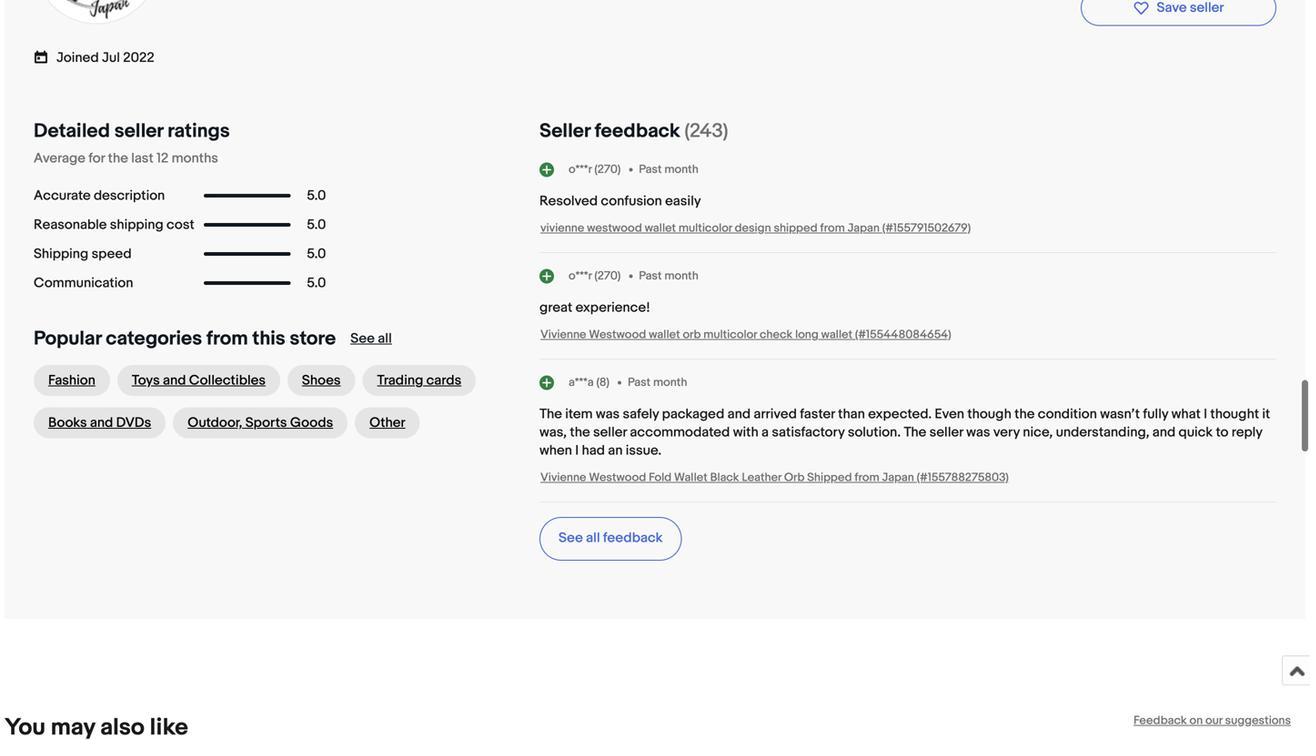 Task type: describe. For each thing, give the bounding box(es) containing it.
past for item
[[628, 375, 651, 389]]

last
[[131, 150, 154, 167]]

thought
[[1211, 406, 1260, 422]]

black
[[711, 471, 740, 485]]

toys and collectibles
[[132, 372, 266, 389]]

see for see all
[[351, 330, 375, 347]]

store
[[290, 327, 336, 350]]

5.0 for speed
[[307, 246, 326, 262]]

vivienne for great experience!
[[541, 328, 587, 342]]

month for item
[[654, 375, 688, 389]]

packaged
[[662, 406, 725, 422]]

0 vertical spatial multicolor
[[679, 221, 733, 235]]

sports
[[246, 415, 287, 431]]

was,
[[540, 424, 567, 441]]

accurate
[[34, 188, 91, 204]]

shoes
[[302, 372, 341, 389]]

easily
[[666, 193, 701, 209]]

(243)
[[685, 119, 729, 143]]

and up with
[[728, 406, 751, 422]]

wasn't
[[1101, 406, 1141, 422]]

vivienne westwood wallet multicolor design shipped from japan (#155791502679)
[[541, 221, 971, 235]]

all for see all
[[378, 330, 392, 347]]

(#155448084654)
[[856, 328, 952, 342]]

speed
[[92, 246, 132, 262]]

past for experience!
[[639, 269, 662, 283]]

westwood for item
[[589, 471, 647, 485]]

toys
[[132, 372, 160, 389]]

toys and collectibles link
[[117, 365, 280, 396]]

detailed seller ratings
[[34, 119, 230, 143]]

a***a
[[569, 375, 594, 389]]

other
[[370, 415, 406, 431]]

shipping
[[110, 217, 164, 233]]

5.0 for description
[[307, 188, 326, 204]]

books
[[48, 415, 87, 431]]

this
[[253, 327, 286, 350]]

vivienne westwood wallet orb multicolor check long wallet (#155448084654) link
[[541, 328, 952, 342]]

o***r for great
[[569, 269, 592, 283]]

trading cards link
[[363, 365, 476, 396]]

joined
[[56, 50, 99, 66]]

vivienne westwood wallet multicolor design shipped from japan (#155791502679) link
[[541, 221, 971, 235]]

month for experience!
[[665, 269, 699, 283]]

shipping
[[34, 246, 88, 262]]

vivienne
[[541, 221, 585, 235]]

fold
[[649, 471, 672, 485]]

outdoor,
[[188, 415, 242, 431]]

than
[[838, 406, 866, 422]]

check
[[760, 328, 793, 342]]

arrived
[[754, 406, 797, 422]]

vivienne westwood fold wallet black leather orb shipped from japan (#155788275803) link
[[541, 471, 1009, 485]]

leather
[[742, 471, 782, 485]]

dvds
[[116, 415, 151, 431]]

see all link
[[351, 330, 392, 347]]

item
[[565, 406, 593, 422]]

wallet right long
[[822, 328, 853, 342]]

and left dvds
[[90, 415, 113, 431]]

it
[[1263, 406, 1271, 422]]

text__icon wrapper image
[[34, 48, 56, 64]]

books and dvds link
[[34, 407, 166, 438]]

2022
[[123, 50, 155, 66]]

see all
[[351, 330, 392, 347]]

(#155788275803)
[[917, 471, 1009, 485]]

vivienne westwood wallet orb multicolor check long wallet (#155448084654)
[[541, 328, 952, 342]]

what
[[1172, 406, 1201, 422]]

nice,
[[1023, 424, 1053, 441]]

1 vertical spatial i
[[576, 442, 579, 459]]

shipped
[[774, 221, 818, 235]]

feedback on our suggestions link
[[1134, 714, 1292, 728]]

issue.
[[626, 442, 662, 459]]

orb
[[785, 471, 805, 485]]

0 vertical spatial from
[[821, 221, 845, 235]]

wallet for experience!
[[649, 328, 681, 342]]

experience!
[[576, 299, 651, 316]]

2 horizontal spatial from
[[855, 471, 880, 485]]

jul
[[102, 50, 120, 66]]

seller feedback (243)
[[540, 119, 729, 143]]

understanding,
[[1056, 424, 1150, 441]]

resolved confusion easily
[[540, 193, 701, 209]]

satisfactory
[[772, 424, 845, 441]]

1 horizontal spatial japan
[[883, 471, 915, 485]]

popular categories from this store
[[34, 327, 336, 350]]

detailed
[[34, 119, 110, 143]]

faster
[[800, 406, 835, 422]]

past month for confusion
[[639, 162, 699, 176]]

trading
[[377, 372, 424, 389]]

1 horizontal spatial seller
[[593, 424, 627, 441]]

average for the last 12 months
[[34, 150, 218, 167]]

see for see all feedback
[[559, 530, 583, 546]]



Task type: locate. For each thing, give the bounding box(es) containing it.
1 vertical spatial japan
[[883, 471, 915, 485]]

from right the shipped
[[821, 221, 845, 235]]

when
[[540, 442, 573, 459]]

seller up an
[[593, 424, 627, 441]]

1 o***r from the top
[[569, 162, 592, 176]]

seller down even
[[930, 424, 964, 441]]

1 horizontal spatial from
[[821, 221, 845, 235]]

vivienne for the item was safely packaged and arrived faster than expected. even though the condition wasn't fully what i thought it was, the seller accommodated with a satisfactory solution. the seller was very nice, understanding, and quick to reply when i had an issue.
[[541, 471, 587, 485]]

2 vertical spatial past month
[[628, 375, 688, 389]]

reply
[[1232, 424, 1263, 441]]

accommodated
[[630, 424, 730, 441]]

outdoor, sports goods link
[[173, 407, 348, 438]]

popular
[[34, 327, 102, 350]]

1 horizontal spatial i
[[1204, 406, 1208, 422]]

books and dvds
[[48, 415, 151, 431]]

0 horizontal spatial was
[[596, 406, 620, 422]]

(270)
[[595, 162, 621, 176], [595, 269, 621, 283]]

5.0
[[307, 188, 326, 204], [307, 217, 326, 233], [307, 246, 326, 262], [307, 275, 326, 291]]

(8)
[[597, 375, 610, 389]]

1 horizontal spatial was
[[967, 424, 991, 441]]

0 vertical spatial (270)
[[595, 162, 621, 176]]

month up "packaged"
[[654, 375, 688, 389]]

the up was,
[[540, 406, 562, 422]]

past
[[639, 162, 662, 176], [639, 269, 662, 283], [628, 375, 651, 389]]

japan
[[848, 221, 880, 235], [883, 471, 915, 485]]

0 horizontal spatial i
[[576, 442, 579, 459]]

0 vertical spatial o***r (270)
[[569, 162, 621, 176]]

feedback
[[1134, 714, 1188, 728]]

1 vertical spatial see
[[559, 530, 583, 546]]

the right for on the left
[[108, 150, 128, 167]]

0 horizontal spatial japan
[[848, 221, 880, 235]]

0 horizontal spatial from
[[207, 327, 248, 350]]

outdoor, sports goods
[[188, 415, 333, 431]]

2 o***r (270) from the top
[[569, 269, 621, 283]]

past month up safely
[[628, 375, 688, 389]]

past for confusion
[[639, 162, 662, 176]]

0 vertical spatial was
[[596, 406, 620, 422]]

and
[[163, 372, 186, 389], [728, 406, 751, 422], [90, 415, 113, 431], [1153, 424, 1176, 441]]

goods
[[290, 415, 333, 431]]

description
[[94, 188, 165, 204]]

had
[[582, 442, 605, 459]]

0 vertical spatial the
[[540, 406, 562, 422]]

o***r (270) up resolved confusion easily
[[569, 162, 621, 176]]

all
[[378, 330, 392, 347], [586, 530, 600, 546]]

3 5.0 from the top
[[307, 246, 326, 262]]

the item was safely packaged and arrived faster than expected. even though the condition wasn't fully what i thought it was, the seller accommodated with a satisfactory solution. the seller was very nice, understanding, and quick to reply when i had an issue.
[[540, 406, 1271, 459]]

month
[[665, 162, 699, 176], [665, 269, 699, 283], [654, 375, 688, 389]]

1 horizontal spatial see
[[559, 530, 583, 546]]

2 horizontal spatial the
[[1015, 406, 1035, 422]]

multicolor right the orb
[[704, 328, 758, 342]]

an
[[608, 442, 623, 459]]

even
[[935, 406, 965, 422]]

very
[[994, 424, 1020, 441]]

(270) up resolved confusion easily
[[595, 162, 621, 176]]

expected.
[[869, 406, 932, 422]]

all down had
[[586, 530, 600, 546]]

great experience!
[[540, 299, 651, 316]]

1 horizontal spatial the
[[570, 424, 590, 441]]

long
[[796, 328, 819, 342]]

westwood
[[589, 328, 647, 342], [589, 471, 647, 485]]

joined jul 2022
[[56, 50, 155, 66]]

1 vertical spatial past month
[[639, 269, 699, 283]]

seller
[[114, 119, 163, 143], [593, 424, 627, 441], [930, 424, 964, 441]]

2 vertical spatial the
[[570, 424, 590, 441]]

1 vertical spatial the
[[1015, 406, 1035, 422]]

2 vertical spatial from
[[855, 471, 880, 485]]

i right what
[[1204, 406, 1208, 422]]

from right shipped
[[855, 471, 880, 485]]

a
[[762, 424, 769, 441]]

o***r (270) for confusion
[[569, 162, 621, 176]]

1 5.0 from the top
[[307, 188, 326, 204]]

suggestions
[[1226, 714, 1292, 728]]

reasonable shipping cost
[[34, 217, 195, 233]]

o***r up great experience!
[[569, 269, 592, 283]]

westwood
[[587, 221, 642, 235]]

cards
[[427, 372, 462, 389]]

the down item
[[570, 424, 590, 441]]

trading cards
[[377, 372, 462, 389]]

0 horizontal spatial the
[[108, 150, 128, 167]]

wallet left the orb
[[649, 328, 681, 342]]

vivienne down when
[[541, 471, 587, 485]]

month up easily
[[665, 162, 699, 176]]

categories
[[106, 327, 202, 350]]

from
[[821, 221, 845, 235], [207, 327, 248, 350], [855, 471, 880, 485]]

0 vertical spatial past month
[[639, 162, 699, 176]]

2 vivienne from the top
[[541, 471, 587, 485]]

wallet for confusion
[[645, 221, 676, 235]]

fully
[[1144, 406, 1169, 422]]

see right store
[[351, 330, 375, 347]]

fashion link
[[34, 365, 110, 396]]

the down expected.
[[904, 424, 927, 441]]

2 (270) from the top
[[595, 269, 621, 283]]

our
[[1206, 714, 1223, 728]]

1 o***r (270) from the top
[[569, 162, 621, 176]]

shipped
[[808, 471, 853, 485]]

resolved
[[540, 193, 598, 209]]

other link
[[355, 407, 420, 438]]

2 vertical spatial month
[[654, 375, 688, 389]]

past up confusion
[[639, 162, 662, 176]]

2 5.0 from the top
[[307, 217, 326, 233]]

0 horizontal spatial all
[[378, 330, 392, 347]]

past month for item
[[628, 375, 688, 389]]

1 vertical spatial the
[[904, 424, 927, 441]]

orb
[[683, 328, 701, 342]]

0 vertical spatial japan
[[848, 221, 880, 235]]

1 vertical spatial past
[[639, 269, 662, 283]]

5.0 for shipping
[[307, 217, 326, 233]]

(270) up experience!
[[595, 269, 621, 283]]

design
[[735, 221, 772, 235]]

1 vertical spatial feedback
[[603, 530, 663, 546]]

shipping speed
[[34, 246, 132, 262]]

0 vertical spatial see
[[351, 330, 375, 347]]

on
[[1190, 714, 1204, 728]]

1 vertical spatial o***r
[[569, 269, 592, 283]]

12
[[157, 150, 169, 167]]

1 (270) from the top
[[595, 162, 621, 176]]

1 vertical spatial vivienne
[[541, 471, 587, 485]]

0 vertical spatial i
[[1204, 406, 1208, 422]]

o***r (270) up great experience!
[[569, 269, 621, 283]]

1 vivienne from the top
[[541, 328, 587, 342]]

1 horizontal spatial the
[[904, 424, 927, 441]]

1 vertical spatial was
[[967, 424, 991, 441]]

great
[[540, 299, 573, 316]]

0 horizontal spatial seller
[[114, 119, 163, 143]]

o***r (270)
[[569, 162, 621, 176], [569, 269, 621, 283]]

past month for experience!
[[639, 269, 699, 283]]

past up safely
[[628, 375, 651, 389]]

for
[[88, 150, 105, 167]]

past up experience!
[[639, 269, 662, 283]]

reasonable
[[34, 217, 107, 233]]

0 vertical spatial past
[[639, 162, 662, 176]]

past month up easily
[[639, 162, 699, 176]]

ratings
[[168, 119, 230, 143]]

month up the orb
[[665, 269, 699, 283]]

the
[[108, 150, 128, 167], [1015, 406, 1035, 422], [570, 424, 590, 441]]

was right item
[[596, 406, 620, 422]]

see down when
[[559, 530, 583, 546]]

westwood down an
[[589, 471, 647, 485]]

past month up the orb
[[639, 269, 699, 283]]

4 5.0 from the top
[[307, 275, 326, 291]]

0 horizontal spatial the
[[540, 406, 562, 422]]

2 westwood from the top
[[589, 471, 647, 485]]

westwood for experience!
[[589, 328, 647, 342]]

2 vertical spatial past
[[628, 375, 651, 389]]

1 vertical spatial westwood
[[589, 471, 647, 485]]

0 vertical spatial vivienne
[[541, 328, 587, 342]]

o***r for resolved
[[569, 162, 592, 176]]

0 vertical spatial westwood
[[589, 328, 647, 342]]

safely
[[623, 406, 659, 422]]

westwood down experience!
[[589, 328, 647, 342]]

1 vertical spatial multicolor
[[704, 328, 758, 342]]

feedback inside see all feedback link
[[603, 530, 663, 546]]

feedback down fold
[[603, 530, 663, 546]]

accurate description
[[34, 188, 165, 204]]

0 vertical spatial all
[[378, 330, 392, 347]]

the up nice,
[[1015, 406, 1035, 422]]

o***r up resolved
[[569, 162, 592, 176]]

2 o***r from the top
[[569, 269, 592, 283]]

0 vertical spatial o***r
[[569, 162, 592, 176]]

1 vertical spatial (270)
[[595, 269, 621, 283]]

solution.
[[848, 424, 901, 441]]

from left this
[[207, 327, 248, 350]]

o***r (270) for experience!
[[569, 269, 621, 283]]

0 horizontal spatial see
[[351, 330, 375, 347]]

feedback left (243)
[[595, 119, 681, 143]]

multicolor down easily
[[679, 221, 733, 235]]

a***a (8)
[[569, 375, 610, 389]]

was
[[596, 406, 620, 422], [967, 424, 991, 441]]

japan down the item was safely packaged and arrived faster than expected. even though the condition wasn't fully what i thought it was, the seller accommodated with a satisfactory solution. the seller was very nice, understanding, and quick to reply when i had an issue.
[[883, 471, 915, 485]]

seller up last
[[114, 119, 163, 143]]

1 westwood from the top
[[589, 328, 647, 342]]

0 vertical spatial month
[[665, 162, 699, 176]]

1 vertical spatial from
[[207, 327, 248, 350]]

and right toys
[[163, 372, 186, 389]]

collectibles
[[189, 372, 266, 389]]

i left had
[[576, 442, 579, 459]]

see all feedback link
[[540, 517, 682, 561]]

1 horizontal spatial all
[[586, 530, 600, 546]]

wallet
[[645, 221, 676, 235], [649, 328, 681, 342], [822, 328, 853, 342]]

see all feedback
[[559, 530, 663, 546]]

1 vertical spatial o***r (270)
[[569, 269, 621, 283]]

0 vertical spatial feedback
[[595, 119, 681, 143]]

2 horizontal spatial seller
[[930, 424, 964, 441]]

japan left (#155791502679)
[[848, 221, 880, 235]]

(270) for confusion
[[595, 162, 621, 176]]

(270) for experience!
[[595, 269, 621, 283]]

all up the trading
[[378, 330, 392, 347]]

was down though
[[967, 424, 991, 441]]

vivienne westwood fold wallet black leather orb shipped from japan (#155788275803)
[[541, 471, 1009, 485]]

and down 'fully'
[[1153, 424, 1176, 441]]

quick
[[1179, 424, 1214, 441]]

1 vertical spatial month
[[665, 269, 699, 283]]

months
[[172, 150, 218, 167]]

shoes link
[[288, 365, 356, 396]]

month for confusion
[[665, 162, 699, 176]]

vivienne down great
[[541, 328, 587, 342]]

condition
[[1038, 406, 1098, 422]]

with
[[733, 424, 759, 441]]

multicolor
[[679, 221, 733, 235], [704, 328, 758, 342]]

seller
[[540, 119, 591, 143]]

(#155791502679)
[[883, 221, 971, 235]]

average
[[34, 150, 85, 167]]

1 vertical spatial all
[[586, 530, 600, 546]]

to
[[1217, 424, 1229, 441]]

wallet down easily
[[645, 221, 676, 235]]

0 vertical spatial the
[[108, 150, 128, 167]]

all for see all feedback
[[586, 530, 600, 546]]



Task type: vqa. For each thing, say whether or not it's contained in the screenshot.


